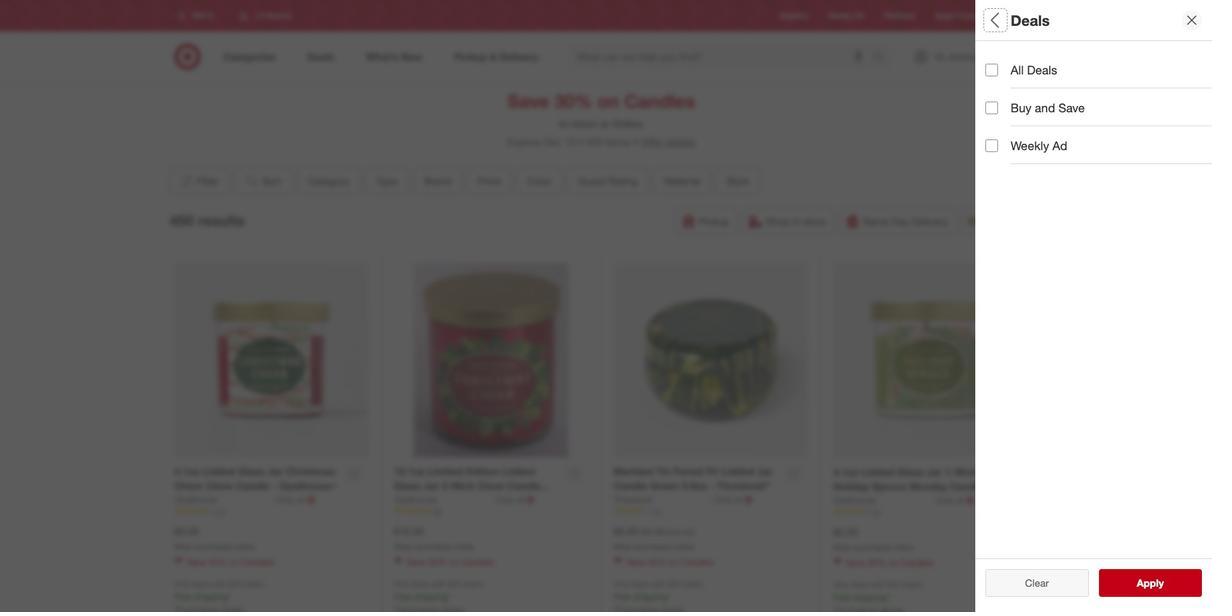 Task type: locate. For each thing, give the bounding box(es) containing it.
christmas down "15.1oz"
[[394, 494, 443, 507]]

0 horizontal spatial clove
[[206, 480, 233, 492]]

only at ¬ down 1-
[[936, 494, 974, 507]]

online inside $10.00 when purchased online
[[454, 542, 474, 552]]

expires
[[507, 136, 541, 149]]

2 clove from the left
[[478, 480, 504, 492]]

weekly ad right the registry
[[828, 11, 864, 20]]

glass for candle
[[238, 465, 265, 478]]

opalhouse up 75
[[394, 494, 437, 505]]

1 horizontal spatial cheer
[[446, 494, 475, 507]]

online down "75" link
[[454, 542, 474, 552]]

- up include out of stock option
[[986, 480, 991, 493]]

$5.00 when purchased online
[[174, 525, 254, 552], [833, 526, 913, 552]]

1 horizontal spatial weekly
[[1011, 138, 1049, 153]]

1 vertical spatial type
[[376, 175, 397, 188]]

online down /ounce
[[673, 542, 694, 552]]

30% for 15.1oz limited edition lidded glass jar 2-wick clove candle christmas cheer - opalhouse™
[[428, 557, 447, 567]]

¬
[[307, 493, 315, 506], [527, 493, 535, 506], [744, 493, 753, 506], [966, 494, 974, 507]]

opalhouse™ up 117 link
[[279, 480, 337, 492]]

when
[[174, 542, 194, 552], [394, 542, 414, 552], [614, 542, 633, 552], [833, 543, 853, 552]]

$35 for spruce
[[887, 580, 899, 589]]

shop in store
[[766, 215, 826, 228]]

$5.00 ( $0.86 /ounce ) when purchased online
[[614, 525, 694, 552]]

same
[[863, 215, 889, 228]]

only ships with $35 orders for holiday
[[833, 580, 923, 589]]

candle down 1-
[[950, 480, 984, 493]]

results inside button
[[1144, 577, 1177, 590]]

$35
[[228, 579, 240, 589], [448, 579, 460, 589], [667, 579, 679, 589], [887, 580, 899, 589]]

ad
[[855, 11, 864, 20], [1052, 138, 1067, 153]]

save for 15.1oz limited edition lidded glass jar 2-wick clove candle christmas cheer - opalhouse™
[[407, 557, 426, 567]]

only at ¬ down threshold™
[[714, 493, 753, 506]]

1 vertical spatial weekly
[[1011, 138, 1049, 153]]

1 vertical spatial brand
[[424, 175, 451, 188]]

sort button
[[233, 167, 292, 195]]

0 vertical spatial results
[[198, 211, 245, 229]]

jar inside marbled tin forest fir lidded jar candle green 5.8oz - threshold™
[[757, 465, 773, 478]]

opalhouse up 117
[[174, 494, 217, 505]]

0 horizontal spatial ad
[[855, 11, 864, 20]]

0 vertical spatial christmas
[[286, 465, 335, 478]]

opalhouse down holiday
[[833, 495, 876, 506]]

at down threshold™
[[734, 494, 742, 505]]

4.1oz lidded glass jar christmas cheer clove candle - opalhouse™ image
[[174, 263, 369, 457], [174, 263, 369, 457]]

free
[[174, 591, 192, 602], [394, 591, 411, 602], [614, 591, 631, 602], [833, 592, 851, 603]]

store right in
[[803, 215, 826, 228]]

candles inside save 30% on candles in-store or online
[[624, 90, 695, 112]]

glass up woodsy
[[897, 466, 924, 479]]

brand
[[985, 142, 1020, 157], [424, 175, 451, 188]]

1 clove from the left
[[206, 480, 233, 492]]

save inside save 30% on candles in-store or online
[[507, 90, 549, 112]]

0 horizontal spatial opalhouse
[[174, 494, 217, 505]]

clove inside 15.1oz limited edition lidded glass jar 2-wick clove candle christmas cheer - opalhouse™
[[478, 480, 504, 492]]

1 horizontal spatial results
[[1144, 577, 1177, 590]]

on down 117 link
[[229, 557, 239, 567]]

at
[[297, 494, 304, 505], [516, 494, 524, 505], [734, 494, 742, 505], [956, 495, 964, 506]]

shipping for marbled tin forest fir lidded jar candle green 5.8oz - threshold™
[[634, 591, 667, 602]]

all right "circle"
[[985, 11, 1003, 29]]

results down filter
[[198, 211, 245, 229]]

glass
[[238, 465, 265, 478], [897, 466, 924, 479], [394, 480, 421, 492]]

Include out of stock checkbox
[[985, 495, 998, 508]]

71
[[872, 507, 881, 517]]

0 vertical spatial weekly
[[828, 11, 852, 20]]

on inside save 30% on candles in-store or online
[[597, 90, 619, 112]]

at up 71 link at the right bottom of the page
[[956, 495, 964, 506]]

threshold
[[614, 494, 653, 505]]

wick down limited
[[451, 480, 475, 492]]

- inside 4.1oz lidded glass jar christmas cheer clove candle - opalhouse™
[[272, 480, 276, 492]]

1 horizontal spatial brand
[[985, 142, 1020, 157]]

jar inside 15.1oz limited edition lidded glass jar 2-wick clove candle christmas cheer - opalhouse™
[[424, 480, 439, 492]]

on down 71 link at the right bottom of the page
[[888, 557, 898, 568]]

1 horizontal spatial christmas
[[394, 494, 443, 507]]

save 30% on candles down "71"
[[846, 557, 933, 568]]

free for 15.1oz limited edition lidded glass jar 2-wick clove candle christmas cheer - opalhouse™
[[394, 591, 411, 602]]

glass up 117 link
[[238, 465, 265, 478]]

$10.00
[[394, 525, 424, 538]]

weekly ad down the and
[[1011, 138, 1067, 153]]

only at ¬ down 4.1oz lidded glass jar christmas cheer clove candle - opalhouse™
[[276, 493, 315, 506]]

online for 2-
[[454, 542, 474, 552]]

1 horizontal spatial $5.00 when purchased online
[[833, 526, 913, 552]]

2 clear from the left
[[1025, 577, 1049, 590]]

christmas inside 15.1oz limited edition lidded glass jar 2-wick clove candle christmas cheer - opalhouse™
[[394, 494, 443, 507]]

on up or
[[597, 90, 619, 112]]

0 horizontal spatial cheer
[[174, 480, 203, 492]]

save
[[507, 90, 549, 112], [1058, 100, 1085, 115], [187, 557, 206, 567], [407, 557, 426, 567], [626, 557, 646, 567], [846, 557, 865, 568]]

opalhouse link up "71"
[[833, 494, 933, 507]]

1 vertical spatial results
[[1144, 577, 1177, 590]]

1 horizontal spatial weekly ad
[[1011, 138, 1067, 153]]

candles down 71 link at the right bottom of the page
[[901, 557, 933, 568]]

0 horizontal spatial opalhouse™
[[279, 480, 337, 492]]

- inside 15.1oz limited edition lidded glass jar 2-wick clove candle christmas cheer - opalhouse™
[[478, 494, 482, 507]]

clear all button
[[985, 569, 1089, 597]]

* for candle
[[228, 591, 231, 602]]

store
[[572, 118, 597, 130], [803, 215, 826, 228]]

clear inside 'clear all' button
[[1019, 577, 1043, 590]]

wick inside 4.1oz lidded glass jar 1-wick holiday spruce woodsy candle - opalhouse™
[[954, 466, 978, 479]]

only ships with $35 orders for clove
[[174, 579, 264, 589]]

0 vertical spatial type
[[985, 98, 1012, 113]]

at up "75" link
[[516, 494, 524, 505]]

save for 4.1oz lidded glass jar 1-wick holiday spruce woodsy candle - opalhouse™
[[846, 557, 865, 568]]

2 horizontal spatial opalhouse link
[[833, 494, 933, 507]]

all inside the 'all filters' dialog
[[985, 11, 1003, 29]]

category down all filters
[[985, 54, 1038, 69]]

0 horizontal spatial glass
[[238, 465, 265, 478]]

candles for 4.1oz lidded glass jar 1-wick holiday spruce woodsy candle - opalhouse™
[[901, 557, 933, 568]]

1 horizontal spatial wick
[[954, 466, 978, 479]]

0 horizontal spatial type button
[[365, 167, 408, 195]]

weekly right the registry
[[828, 11, 852, 20]]

1 vertical spatial wick
[[451, 480, 475, 492]]

clear inside clear 'button'
[[1025, 577, 1049, 590]]

4.1oz for 4.1oz lidded glass jar 1-wick holiday spruce woodsy candle - opalhouse™
[[833, 466, 859, 479]]

shipping for 4.1oz lidded glass jar 1-wick holiday spruce woodsy candle - opalhouse™
[[853, 592, 887, 603]]

0 horizontal spatial category
[[308, 175, 349, 188]]

glass down "15.1oz"
[[394, 480, 421, 492]]

0 horizontal spatial opalhouse link
[[174, 494, 274, 506]]

$5.00 for 4.1oz lidded glass jar 1-wick holiday spruce woodsy candle - opalhouse™
[[833, 526, 858, 538]]

brand left price
[[424, 175, 451, 188]]

or
[[600, 118, 610, 130]]

purchased down $10.00
[[416, 542, 452, 552]]

1 vertical spatial weekly ad
[[1011, 138, 1067, 153]]

opalhouse link
[[174, 494, 274, 506], [394, 494, 493, 506], [833, 494, 933, 507]]

2 horizontal spatial opalhouse
[[833, 495, 876, 506]]

0 horizontal spatial store
[[572, 118, 597, 130]]

christmas inside 4.1oz lidded glass jar christmas cheer clove candle - opalhouse™
[[286, 465, 335, 478]]

save 30% on candles down $5.00 ( $0.86 /ounce ) when purchased online
[[626, 557, 714, 567]]

1 horizontal spatial opalhouse
[[394, 494, 437, 505]]

1 vertical spatial christmas
[[394, 494, 443, 507]]

candles down )
[[681, 557, 714, 567]]

$5.00 when purchased online down 117
[[174, 525, 254, 552]]

clove inside 4.1oz lidded glass jar christmas cheer clove candle - opalhouse™
[[206, 480, 233, 492]]

0 horizontal spatial results
[[198, 211, 245, 229]]

$5.00 inside $5.00 ( $0.86 /ounce ) when purchased online
[[614, 525, 638, 538]]

glass inside 15.1oz limited edition lidded glass jar 2-wick clove candle christmas cheer - opalhouse™
[[394, 480, 421, 492]]

pickup button
[[675, 208, 737, 236]]

30% inside save 30% on candles in-store or online
[[554, 90, 592, 112]]

offer details button
[[630, 135, 695, 150]]

4.1oz lidded glass jar 1-wick holiday spruce woodsy candle - opalhouse™ link
[[833, 465, 999, 507]]

ad down buy and save
[[1052, 138, 1067, 153]]

75
[[433, 507, 441, 516]]

weekly ad link
[[828, 10, 864, 21]]

same day delivery button
[[839, 208, 956, 236]]

17
[[653, 507, 661, 516]]

0 vertical spatial wick
[[954, 466, 978, 479]]

lidded up 117
[[202, 465, 235, 478]]

on for 15.1oz limited edition lidded glass jar 2-wick clove candle christmas cheer - opalhouse™
[[449, 557, 459, 567]]

free shipping * for 15.1oz limited edition lidded glass jar 2-wick clove candle christmas cheer - opalhouse™
[[394, 591, 451, 602]]

opalhouse™ inside 4.1oz lidded glass jar 1-wick holiday spruce woodsy candle - opalhouse™
[[833, 495, 891, 507]]

with for candle
[[651, 579, 665, 589]]

candles
[[624, 90, 695, 112], [242, 557, 274, 567], [461, 557, 494, 567], [681, 557, 714, 567], [901, 557, 933, 568]]

opalhouse link for holiday
[[833, 494, 933, 507]]

opalhouse™ down holiday
[[833, 495, 891, 507]]

online down 71 link at the right bottom of the page
[[893, 543, 913, 552]]

free for marbled tin forest fir lidded jar candle green 5.8oz - threshold™
[[614, 591, 631, 602]]

opalhouse for clove
[[174, 494, 217, 505]]

only at ¬ down edition
[[496, 493, 535, 506]]

glass inside 4.1oz lidded glass jar christmas cheer clove candle - opalhouse™
[[238, 465, 265, 478]]

1 vertical spatial 450
[[169, 211, 194, 229]]

opalhouse™ inside 4.1oz lidded glass jar christmas cheer clove candle - opalhouse™
[[279, 480, 337, 492]]

jar inside 4.1oz lidded glass jar 1-wick holiday spruce woodsy candle - opalhouse™
[[927, 466, 942, 479]]

brand inside the 'all filters' dialog
[[985, 142, 1020, 157]]

$5.00 for marbled tin forest fir lidded jar candle green 5.8oz - threshold™
[[614, 525, 638, 538]]

4.1oz lidded glass jar 1-wick holiday spruce woodsy candle - opalhouse™ image
[[833, 263, 1028, 458], [833, 263, 1028, 458]]

0 vertical spatial category button
[[985, 41, 1212, 85]]

opalhouse link for clove
[[174, 494, 274, 506]]

4.1oz inside 4.1oz lidded glass jar christmas cheer clove candle - opalhouse™
[[174, 465, 200, 478]]

0 vertical spatial cheer
[[174, 480, 203, 492]]

items
[[606, 136, 630, 149]]

0 vertical spatial brand
[[985, 142, 1020, 157]]

jar up 117 link
[[268, 465, 283, 478]]

ad inside deals dialog
[[1052, 138, 1067, 153]]

glass inside 4.1oz lidded glass jar 1-wick holiday spruce woodsy candle - opalhouse™
[[897, 466, 924, 479]]

candle inside 4.1oz lidded glass jar christmas cheer clove candle - opalhouse™
[[236, 480, 269, 492]]

450 down or
[[586, 136, 603, 149]]

opalhouse™
[[279, 480, 337, 492], [485, 494, 542, 507], [833, 495, 891, 507]]

brand down buy and save checkbox
[[985, 142, 1020, 157]]

on down $10.00 when purchased online
[[449, 557, 459, 567]]

jar left 1-
[[927, 466, 942, 479]]

purchased down $0.86
[[635, 542, 671, 552]]

see results
[[1124, 577, 1177, 590]]

0 vertical spatial weekly ad
[[828, 11, 864, 20]]

ships for marbled tin forest fir lidded jar candle green 5.8oz - threshold™
[[631, 579, 649, 589]]

results right see
[[1144, 577, 1177, 590]]

christmas
[[286, 465, 335, 478], [394, 494, 443, 507]]

1 horizontal spatial type button
[[985, 85, 1212, 129]]

shop
[[766, 215, 790, 228]]

category right the sort
[[308, 175, 349, 188]]

orders for wick
[[462, 579, 484, 589]]

all filters dialog
[[975, 0, 1212, 612]]

wick up 71 link at the right bottom of the page
[[954, 466, 978, 479]]

free shipping * for 4.1oz lidded glass jar 1-wick holiday spruce woodsy candle - opalhouse™
[[833, 592, 890, 603]]

shipping
[[194, 591, 228, 602], [414, 591, 448, 602], [634, 591, 667, 602], [853, 592, 887, 603]]

0 vertical spatial type button
[[985, 85, 1212, 129]]

purchased inside $5.00 ( $0.86 /ounce ) when purchased online
[[635, 542, 671, 552]]

pickup
[[699, 215, 729, 228]]

filter button
[[169, 167, 228, 195]]

candles down $10.00 when purchased online
[[461, 557, 494, 567]]

/ounce
[[665, 526, 692, 537]]

)
[[692, 526, 694, 537]]

candle inside marbled tin forest fir lidded jar candle green 5.8oz - threshold™
[[614, 480, 647, 492]]

when for 4.1oz lidded glass jar christmas cheer clove candle - opalhouse™
[[174, 542, 194, 552]]

purchased for holiday
[[855, 543, 891, 552]]

1 vertical spatial cheer
[[446, 494, 475, 507]]

- down edition
[[478, 494, 482, 507]]

type button
[[985, 85, 1212, 129], [365, 167, 408, 195]]

30% down "71"
[[868, 557, 886, 568]]

opalhouse for holiday
[[833, 495, 876, 506]]

117
[[213, 507, 226, 516]]

What can we help you find? suggestions appear below search field
[[569, 43, 876, 71]]

in
[[793, 215, 800, 228]]

ships for 4.1oz lidded glass jar christmas cheer clove candle - opalhouse™
[[192, 579, 210, 589]]

1 horizontal spatial 450
[[586, 136, 603, 149]]

jar
[[268, 465, 283, 478], [757, 465, 773, 478], [927, 466, 942, 479], [424, 480, 439, 492]]

all
[[985, 11, 1003, 29], [1011, 62, 1024, 77]]

0 horizontal spatial 4.1oz
[[174, 465, 200, 478]]

save 30% on candles
[[187, 557, 274, 567], [407, 557, 494, 567], [626, 557, 714, 567], [846, 557, 933, 568]]

1 horizontal spatial type
[[985, 98, 1012, 113]]

0 horizontal spatial category button
[[297, 167, 360, 195]]

30% down $5.00 ( $0.86 /ounce ) when purchased online
[[648, 557, 666, 567]]

0 horizontal spatial weekly
[[828, 11, 852, 20]]

at for 5.8oz
[[734, 494, 742, 505]]

2 horizontal spatial $5.00
[[833, 526, 858, 538]]

lidded inside 15.1oz limited edition lidded glass jar 2-wick clove candle christmas cheer - opalhouse™
[[503, 465, 535, 478]]

0 vertical spatial 450
[[586, 136, 603, 149]]

lidded up spruce
[[861, 466, 894, 479]]

purchased for 2-
[[416, 542, 452, 552]]

opalhouse™ down edition
[[485, 494, 542, 507]]

0 vertical spatial all
[[985, 11, 1003, 29]]

0 vertical spatial ad
[[855, 11, 864, 20]]

apply button
[[1099, 569, 1202, 597]]

save for 4.1oz lidded glass jar christmas cheer clove candle - opalhouse™
[[187, 557, 206, 567]]

results for see results
[[1144, 577, 1177, 590]]

marbled
[[614, 465, 653, 478]]

online inside $5.00 ( $0.86 /ounce ) when purchased online
[[673, 542, 694, 552]]

find stores
[[997, 11, 1036, 20]]

ad left redcard
[[855, 11, 864, 20]]

* for spruce
[[887, 592, 890, 603]]

1 horizontal spatial $5.00
[[614, 525, 638, 538]]

opalhouse link up 117
[[174, 494, 274, 506]]

$5.00 when purchased online down "71"
[[833, 526, 913, 552]]

30% down 117
[[209, 557, 227, 567]]

candle up 117 link
[[236, 480, 269, 492]]

save 30% on candles for candle
[[187, 557, 274, 567]]

on down /ounce
[[669, 557, 679, 567]]

weekly right weekly ad 'checkbox'
[[1011, 138, 1049, 153]]

only at ¬ for -
[[276, 493, 315, 506]]

forest
[[673, 465, 704, 478]]

15.1oz
[[394, 465, 425, 478]]

clove
[[206, 480, 233, 492], [478, 480, 504, 492]]

all right all deals option
[[1011, 62, 1024, 77]]

christmas up 117 link
[[286, 465, 335, 478]]

online down 117 link
[[234, 542, 254, 552]]

color
[[527, 175, 552, 188]]

2 horizontal spatial opalhouse™
[[833, 495, 891, 507]]

1 horizontal spatial clove
[[478, 480, 504, 492]]

deals dialog
[[975, 0, 1212, 612]]

$5.00
[[174, 525, 199, 538], [614, 525, 638, 538], [833, 526, 858, 538]]

on for 4.1oz lidded glass jar christmas cheer clove candle - opalhouse™
[[229, 557, 239, 567]]

lidded inside 4.1oz lidded glass jar 1-wick holiday spruce woodsy candle - opalhouse™
[[861, 466, 894, 479]]

0 horizontal spatial $5.00
[[174, 525, 199, 538]]

0 horizontal spatial weekly ad
[[828, 11, 864, 20]]

1 horizontal spatial glass
[[394, 480, 421, 492]]

clove down edition
[[478, 480, 504, 492]]

save 30% on candles for wick
[[407, 557, 494, 567]]

only
[[276, 494, 294, 505], [496, 494, 514, 505], [714, 494, 732, 505], [936, 495, 954, 506], [174, 579, 190, 589], [394, 579, 409, 589], [614, 579, 629, 589], [833, 580, 849, 589]]

candles down 117 link
[[242, 557, 274, 567]]

0 horizontal spatial all
[[985, 11, 1003, 29]]

weekly
[[828, 11, 852, 20], [1011, 138, 1049, 153]]

redcard link
[[884, 10, 914, 21]]

only at ¬ for 5.8oz
[[714, 493, 753, 506]]

30% up in-
[[554, 90, 592, 112]]

free for 4.1oz lidded glass jar christmas cheer clove candle - opalhouse™
[[174, 591, 192, 602]]

at for woodsy
[[956, 495, 964, 506]]

candle up "75" link
[[507, 480, 541, 492]]

4.1oz inside 4.1oz lidded glass jar 1-wick holiday spruce woodsy candle - opalhouse™
[[833, 466, 859, 479]]

0 vertical spatial category
[[985, 54, 1038, 69]]

30% for 4.1oz lidded glass jar 1-wick holiday spruce woodsy candle - opalhouse™
[[868, 557, 886, 568]]

1 horizontal spatial opalhouse™
[[485, 494, 542, 507]]

lidded up threshold™
[[722, 465, 754, 478]]

1 vertical spatial store
[[803, 215, 826, 228]]

0 horizontal spatial $5.00 when purchased online
[[174, 525, 254, 552]]

opalhouse link for 2-
[[394, 494, 493, 506]]

71 link
[[833, 507, 1028, 518]]

orders
[[242, 579, 264, 589], [462, 579, 484, 589], [682, 579, 703, 589], [901, 580, 923, 589]]

0 horizontal spatial wick
[[451, 480, 475, 492]]

1 horizontal spatial all
[[1011, 62, 1024, 77]]

15.1oz limited edition lidded glass jar 2-wick clove candle christmas cheer - opalhouse™ image
[[394, 263, 588, 457]]

lidded right edition
[[503, 465, 535, 478]]

0 horizontal spatial 450
[[169, 211, 194, 229]]

30% down $10.00 when purchased online
[[428, 557, 447, 567]]

all inside deals dialog
[[1011, 62, 1024, 77]]

1 horizontal spatial ad
[[1052, 138, 1067, 153]]

jar left 2-
[[424, 480, 439, 492]]

1 vertical spatial all
[[1011, 62, 1024, 77]]

when inside $10.00 when purchased online
[[394, 542, 414, 552]]

2 horizontal spatial glass
[[897, 466, 924, 479]]

online
[[234, 542, 254, 552], [454, 542, 474, 552], [673, 542, 694, 552], [893, 543, 913, 552]]

candles for 15.1oz limited edition lidded glass jar 2-wick clove candle christmas cheer - opalhouse™
[[461, 557, 494, 567]]

- up 117 link
[[272, 480, 276, 492]]

0 vertical spatial store
[[572, 118, 597, 130]]

candle up threshold
[[614, 480, 647, 492]]

1 vertical spatial ad
[[1052, 138, 1067, 153]]

marbled tin forest fir lidded jar candle green 5.8oz - threshold™ image
[[614, 263, 808, 457], [614, 263, 808, 457]]

* for green
[[667, 591, 670, 602]]

redcard
[[884, 11, 914, 20]]

Buy and Save checkbox
[[985, 101, 998, 114]]

marbled tin forest fir lidded jar candle green 5.8oz - threshold™
[[614, 465, 773, 492]]

purchased down 117
[[196, 542, 232, 552]]

450
[[586, 136, 603, 149], [169, 211, 194, 229]]

with for holiday
[[871, 580, 885, 589]]

450 results
[[169, 211, 245, 229]]

$5.00 for 4.1oz lidded glass jar christmas cheer clove candle - opalhouse™
[[174, 525, 199, 538]]

1 horizontal spatial store
[[803, 215, 826, 228]]

1 horizontal spatial opalhouse link
[[394, 494, 493, 506]]

1 horizontal spatial 4.1oz
[[833, 466, 859, 479]]

opalhouse link up 75
[[394, 494, 493, 506]]

when for 15.1oz limited edition lidded glass jar 2-wick clove candle christmas cheer - opalhouse™
[[394, 542, 414, 552]]

jar up threshold™
[[757, 465, 773, 478]]

category button
[[985, 41, 1212, 85], [297, 167, 360, 195]]

1 vertical spatial type button
[[365, 167, 408, 195]]

1 horizontal spatial category
[[985, 54, 1038, 69]]

wick
[[954, 466, 978, 479], [451, 480, 475, 492]]

material
[[664, 175, 700, 188]]

1 clear from the left
[[1019, 577, 1043, 590]]

450 down filter button
[[169, 211, 194, 229]]

at up 117 link
[[297, 494, 304, 505]]

candles up online on the right top
[[624, 90, 695, 112]]

opalhouse
[[174, 494, 217, 505], [394, 494, 437, 505], [833, 495, 876, 506]]

free shipping *
[[174, 591, 231, 602], [394, 591, 451, 602], [614, 591, 670, 602], [833, 592, 890, 603]]

- down fir
[[710, 480, 714, 492]]

save 30% on candles down 117
[[187, 557, 274, 567]]

0 horizontal spatial christmas
[[286, 465, 335, 478]]

1 horizontal spatial brand button
[[985, 129, 1212, 174]]

* for wick
[[448, 591, 451, 602]]

clove up 117
[[206, 480, 233, 492]]

15.1oz limited edition lidded glass jar 2-wick clove candle christmas cheer - opalhouse™ link
[[394, 465, 559, 507]]

store left or
[[572, 118, 597, 130]]

lidded inside marbled tin forest fir lidded jar candle green 5.8oz - threshold™
[[722, 465, 754, 478]]

only ships with $35 orders
[[174, 579, 264, 589], [394, 579, 484, 589], [614, 579, 703, 589], [833, 580, 923, 589]]

purchased down "71"
[[855, 543, 891, 552]]

save 30% on candles down $10.00 when purchased online
[[407, 557, 494, 567]]

purchased inside $10.00 when purchased online
[[416, 542, 452, 552]]



Task type: vqa. For each thing, say whether or not it's contained in the screenshot.
the left Glass
yes



Task type: describe. For each thing, give the bounding box(es) containing it.
$5.00 when purchased online for holiday
[[833, 526, 913, 552]]

clear for clear all
[[1019, 577, 1043, 590]]

when for 4.1oz lidded glass jar 1-wick holiday spruce woodsy candle - opalhouse™
[[833, 543, 853, 552]]

4.1oz lidded glass jar 1-wick holiday spruce woodsy candle - opalhouse™
[[833, 466, 991, 507]]

orders for candle
[[242, 579, 264, 589]]

$35 for wick
[[448, 579, 460, 589]]

ships for 15.1oz limited edition lidded glass jar 2-wick clove candle christmas cheer - opalhouse™
[[411, 579, 429, 589]]

with for 2-
[[432, 579, 446, 589]]

$35 for candle
[[228, 579, 240, 589]]

guest
[[578, 175, 605, 188]]

(
[[641, 526, 643, 537]]

search button
[[868, 43, 898, 73]]

circle
[[957, 11, 977, 20]]

all for all filters
[[985, 11, 1003, 29]]

all for all deals
[[1011, 62, 1024, 77]]

shipping for 4.1oz lidded glass jar christmas cheer clove candle - opalhouse™
[[194, 591, 228, 602]]

weekly ad inside deals dialog
[[1011, 138, 1067, 153]]

purchased for clove
[[196, 542, 232, 552]]

threshold link
[[614, 494, 711, 506]]

cheer inside 15.1oz limited edition lidded glass jar 2-wick clove candle christmas cheer - opalhouse™
[[446, 494, 475, 507]]

save 30% on candles in-store or online
[[507, 90, 695, 130]]

category inside the 'all filters' dialog
[[985, 54, 1038, 69]]

free shipping * for 4.1oz lidded glass jar christmas cheer clove candle - opalhouse™
[[174, 591, 231, 602]]

13
[[565, 136, 576, 149]]

glass for spruce
[[897, 466, 924, 479]]

and
[[1035, 100, 1055, 115]]

$10.00 when purchased online
[[394, 525, 474, 552]]

1 vertical spatial category button
[[297, 167, 360, 195]]

offer details
[[640, 136, 695, 149]]

target circle link
[[935, 10, 977, 21]]

candles for 4.1oz lidded glass jar christmas cheer clove candle - opalhouse™
[[242, 557, 274, 567]]

orders for spruce
[[901, 580, 923, 589]]

style
[[727, 175, 749, 188]]

threshold™
[[717, 480, 771, 492]]

all deals
[[1011, 62, 1057, 77]]

jar inside 4.1oz lidded glass jar christmas cheer clove candle - opalhouse™
[[268, 465, 283, 478]]

117 link
[[174, 506, 369, 517]]

4.1oz for 4.1oz lidded glass jar christmas cheer clove candle - opalhouse™
[[174, 465, 200, 478]]

1 vertical spatial category
[[308, 175, 349, 188]]

green
[[650, 480, 679, 492]]

2-
[[442, 480, 451, 492]]

only ships with $35 orders for 2-
[[394, 579, 484, 589]]

1 horizontal spatial category button
[[985, 41, 1212, 85]]

find stores link
[[997, 10, 1036, 21]]

cheer inside 4.1oz lidded glass jar christmas cheer clove candle - opalhouse™
[[174, 480, 203, 492]]

at for clove
[[516, 494, 524, 505]]

0 horizontal spatial brand
[[424, 175, 451, 188]]

online
[[612, 118, 643, 130]]

filters
[[1007, 11, 1046, 29]]

Weekly Ad checkbox
[[985, 139, 998, 152]]

free shipping * for marbled tin forest fir lidded jar candle green 5.8oz - threshold™
[[614, 591, 670, 602]]

¬ for 15.1oz limited edition lidded glass jar 2-wick clove candle christmas cheer - opalhouse™
[[527, 493, 535, 506]]

shipping for 15.1oz limited edition lidded glass jar 2-wick clove candle christmas cheer - opalhouse™
[[414, 591, 448, 602]]

save 30% on candles for spruce
[[846, 557, 933, 568]]

store inside button
[[803, 215, 826, 228]]

All Deals checkbox
[[985, 63, 998, 76]]

free for 4.1oz lidded glass jar 1-wick holiday spruce woodsy candle - opalhouse™
[[833, 592, 851, 603]]

save inside deals dialog
[[1058, 100, 1085, 115]]

candle inside 4.1oz lidded glass jar 1-wick holiday spruce woodsy candle - opalhouse™
[[950, 480, 984, 493]]

1-
[[945, 466, 954, 479]]

4.1oz lidded glass jar christmas cheer clove candle - opalhouse™ link
[[174, 465, 339, 494]]

fir
[[706, 465, 719, 478]]

only at ¬ for clove
[[496, 493, 535, 506]]

lidded inside 4.1oz lidded glass jar christmas cheer clove candle - opalhouse™
[[202, 465, 235, 478]]

stores
[[1014, 11, 1036, 20]]

when inside $5.00 ( $0.86 /ounce ) when purchased online
[[614, 542, 633, 552]]

guest rating
[[578, 175, 637, 188]]

find
[[997, 11, 1012, 20]]

on for 4.1oz lidded glass jar 1-wick holiday spruce woodsy candle - opalhouse™
[[888, 557, 898, 568]]

dec
[[544, 136, 562, 149]]

same day delivery
[[863, 215, 948, 228]]

delivery
[[912, 215, 948, 228]]

wick inside 15.1oz limited edition lidded glass jar 2-wick clove candle christmas cheer - opalhouse™
[[451, 480, 475, 492]]

see results button
[[1099, 569, 1202, 597]]

with for clove
[[212, 579, 226, 589]]

$0.86
[[643, 526, 665, 537]]

0 vertical spatial deals
[[1011, 11, 1050, 29]]

online for holiday
[[893, 543, 913, 552]]

4.1oz lidded glass jar christmas cheer clove candle - opalhouse™
[[174, 465, 337, 492]]

details
[[666, 136, 695, 149]]

results for 450 results
[[198, 211, 245, 229]]

shop in store button
[[743, 208, 834, 236]]

orders for green
[[682, 579, 703, 589]]

save for marbled tin forest fir lidded jar candle green 5.8oz - threshold™
[[626, 557, 646, 567]]

woodsy
[[909, 480, 947, 493]]

30% for marbled tin forest fir lidded jar candle green 5.8oz - threshold™
[[648, 557, 666, 567]]

clear button
[[985, 569, 1089, 597]]

edition
[[466, 465, 500, 478]]

75 link
[[394, 506, 588, 517]]

store inside save 30% on candles in-store or online
[[572, 118, 597, 130]]

price button
[[467, 167, 511, 195]]

apply
[[1137, 577, 1164, 590]]

30% for 4.1oz lidded glass jar christmas cheer clove candle - opalhouse™
[[209, 557, 227, 567]]

candles for marbled tin forest fir lidded jar candle green 5.8oz - threshold™
[[681, 557, 714, 567]]

450 items
[[586, 136, 630, 149]]

450 for 450 items
[[586, 136, 603, 149]]

registry link
[[780, 10, 808, 21]]

$35 for green
[[667, 579, 679, 589]]

clear for clear
[[1025, 577, 1049, 590]]

registry
[[780, 11, 808, 20]]

rating
[[608, 175, 637, 188]]

$5.00 when purchased online for clove
[[174, 525, 254, 552]]

filter
[[197, 175, 219, 188]]

candle inside 15.1oz limited edition lidded glass jar 2-wick clove candle christmas cheer - opalhouse™
[[507, 480, 541, 492]]

17 link
[[614, 506, 808, 517]]

¬ for 4.1oz lidded glass jar christmas cheer clove candle - opalhouse™
[[307, 493, 315, 506]]

spruce
[[872, 480, 906, 493]]

all
[[1045, 577, 1055, 590]]

limited
[[428, 465, 463, 478]]

sort
[[262, 175, 281, 188]]

- inside 4.1oz lidded glass jar 1-wick holiday spruce woodsy candle - opalhouse™
[[986, 480, 991, 493]]

all filters
[[985, 11, 1046, 29]]

save 30% on candles for green
[[626, 557, 714, 567]]

type inside the 'all filters' dialog
[[985, 98, 1012, 113]]

price
[[478, 175, 501, 188]]

450 for 450 results
[[169, 211, 194, 229]]

only at ¬ for woodsy
[[936, 494, 974, 507]]

- inside marbled tin forest fir lidded jar candle green 5.8oz - threshold™
[[710, 480, 714, 492]]

see
[[1124, 577, 1142, 590]]

clear all
[[1019, 577, 1055, 590]]

0 horizontal spatial type
[[376, 175, 397, 188]]

5.8oz
[[682, 480, 707, 492]]

day
[[892, 215, 909, 228]]

opalhouse™ inside 15.1oz limited edition lidded glass jar 2-wick clove candle christmas cheer - opalhouse™
[[485, 494, 542, 507]]

expires dec 13
[[507, 136, 576, 149]]

only ships with $35 orders for candle
[[614, 579, 703, 589]]

at for -
[[297, 494, 304, 505]]

offer
[[640, 136, 663, 149]]

ships for 4.1oz lidded glass jar 1-wick holiday spruce woodsy candle - opalhouse™
[[851, 580, 869, 589]]

15.1oz limited edition lidded glass jar 2-wick clove candle christmas cheer - opalhouse™
[[394, 465, 542, 507]]

¬ for 4.1oz lidded glass jar 1-wick holiday spruce woodsy candle - opalhouse™
[[966, 494, 974, 507]]

¬ for marbled tin forest fir lidded jar candle green 5.8oz - threshold™
[[744, 493, 753, 506]]

buy and save
[[1011, 100, 1085, 115]]

on for marbled tin forest fir lidded jar candle green 5.8oz - threshold™
[[669, 557, 679, 567]]

target
[[935, 11, 955, 20]]

0 horizontal spatial brand button
[[413, 167, 462, 195]]

weekly inside deals dialog
[[1011, 138, 1049, 153]]

online for clove
[[234, 542, 254, 552]]

1 vertical spatial deals
[[1027, 62, 1057, 77]]

holiday
[[833, 480, 869, 493]]

search
[[868, 51, 898, 64]]

opalhouse for 2-
[[394, 494, 437, 505]]

guest rating button
[[567, 167, 648, 195]]

marbled tin forest fir lidded jar candle green 5.8oz - threshold™ link
[[614, 465, 778, 494]]

target circle
[[935, 11, 977, 20]]



